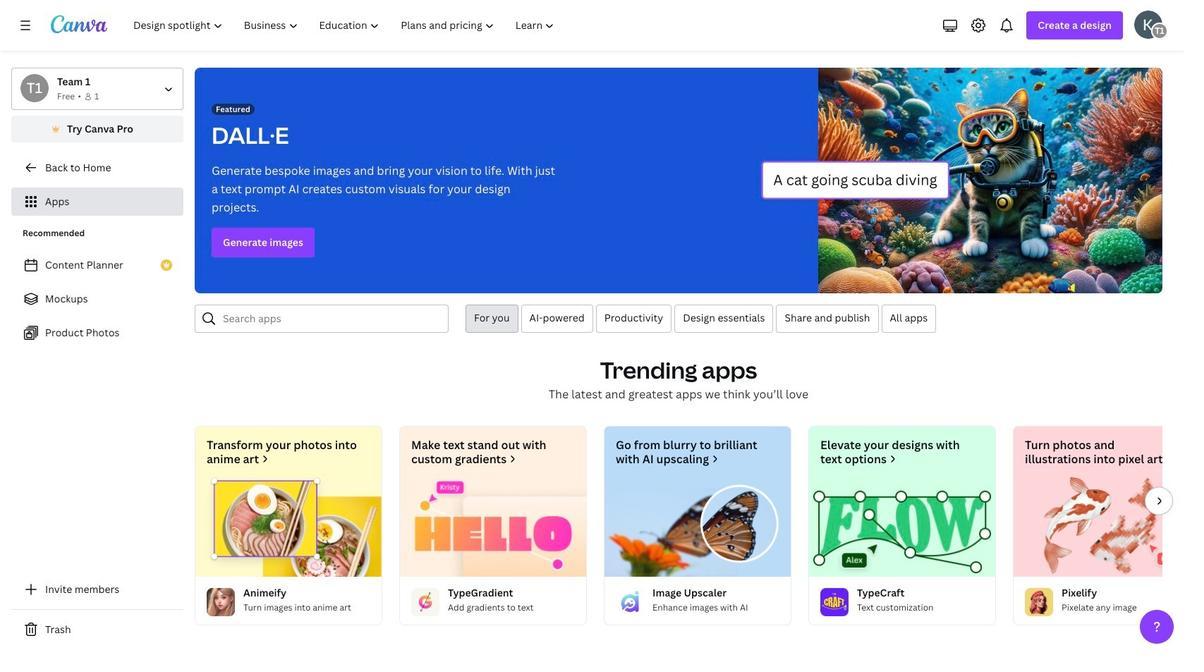 Task type: locate. For each thing, give the bounding box(es) containing it.
1 vertical spatial image upscaler image
[[616, 588, 644, 617]]

team 1 element inside switch to another team button
[[20, 74, 49, 102]]

0 vertical spatial pixelify image
[[1014, 478, 1185, 577]]

0 horizontal spatial team 1 element
[[20, 74, 49, 102]]

0 vertical spatial animeify image
[[195, 478, 382, 577]]

image upscaler image
[[605, 478, 791, 577], [616, 588, 644, 617]]

Input field to search for apps search field
[[223, 306, 440, 332]]

top level navigation element
[[124, 11, 567, 40]]

0 vertical spatial typecraft image
[[809, 478, 996, 577]]

typecraft image
[[809, 478, 996, 577], [821, 588, 849, 617]]

1 vertical spatial typegradient image
[[411, 588, 440, 617]]

typegradient image
[[400, 478, 586, 577], [411, 588, 440, 617]]

an image with a cursor next to a text box containing the prompt "a cat going scuba diving" to generate an image. the generated image of a cat doing scuba diving is behind the text box. image
[[761, 68, 1163, 294]]

1 vertical spatial team 1 element
[[20, 74, 49, 102]]

team 1 element
[[1151, 23, 1168, 40], [20, 74, 49, 102]]

0 vertical spatial team 1 element
[[1151, 23, 1168, 40]]

1 vertical spatial animeify image
[[207, 588, 235, 617]]

animeify image
[[195, 478, 382, 577], [207, 588, 235, 617]]

team 1 image
[[1151, 23, 1168, 40]]

list
[[11, 251, 183, 347]]

kendall parks image
[[1135, 11, 1163, 39]]

1 horizontal spatial team 1 element
[[1151, 23, 1168, 40]]

pixelify image
[[1014, 478, 1185, 577], [1025, 588, 1053, 617]]

team 1 image
[[20, 74, 49, 102]]



Task type: describe. For each thing, give the bounding box(es) containing it.
0 vertical spatial typegradient image
[[400, 478, 586, 577]]

1 vertical spatial pixelify image
[[1025, 588, 1053, 617]]

Switch to another team button
[[11, 68, 183, 110]]

1 vertical spatial typecraft image
[[821, 588, 849, 617]]

0 vertical spatial image upscaler image
[[605, 478, 791, 577]]



Task type: vqa. For each thing, say whether or not it's contained in the screenshot.
Kendall Parks icon
yes



